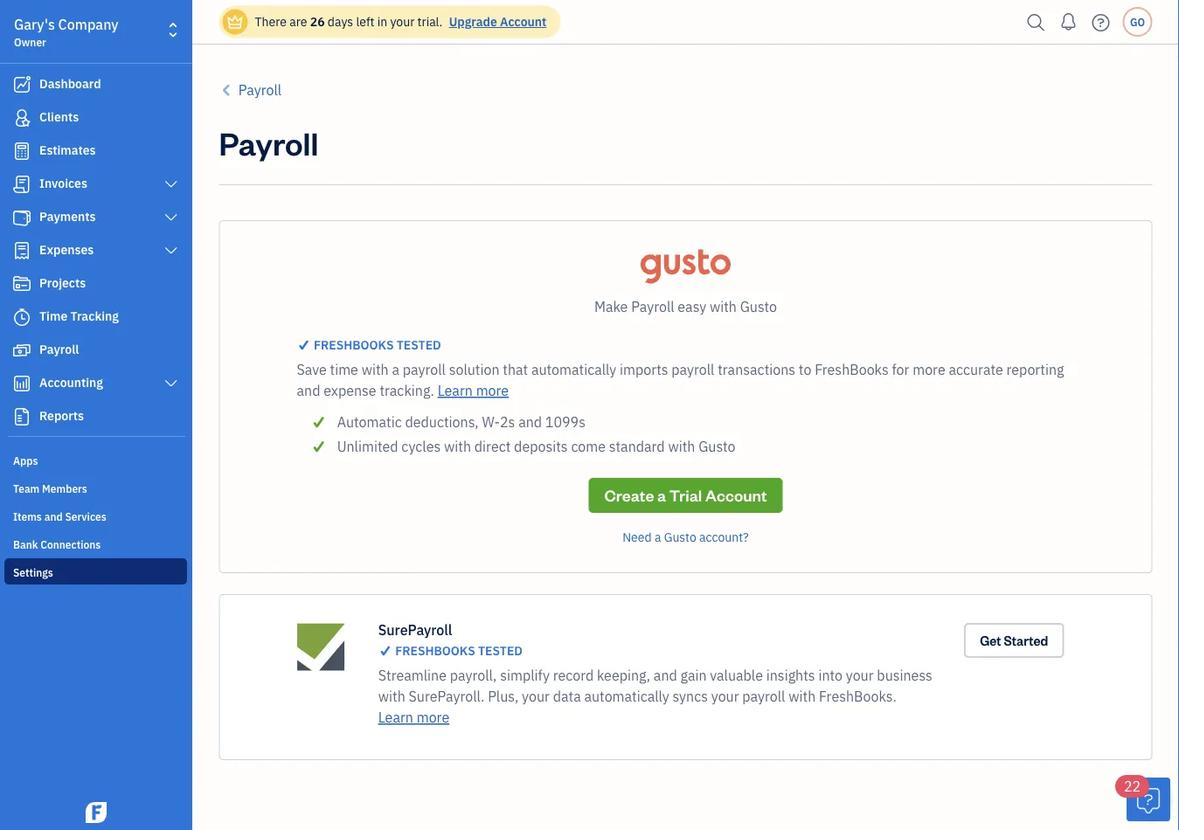 Task type: describe. For each thing, give the bounding box(es) containing it.
automatic deductions, w-2s and 1099s
[[337, 413, 586, 432]]

2 horizontal spatial gusto
[[740, 298, 777, 316]]

need a gusto account?
[[623, 529, 749, 546]]

that
[[503, 361, 528, 379]]

chevron large down image for invoices
[[163, 178, 179, 192]]

project image
[[11, 275, 32, 293]]

payroll button
[[219, 80, 282, 101]]

valuable
[[710, 667, 763, 685]]

0 vertical spatial freshbooks
[[314, 337, 394, 353]]

with down streamline
[[378, 688, 406, 706]]

payroll link
[[4, 335, 187, 366]]

payment image
[[11, 209, 32, 226]]

more inside streamline payroll, simplify record keeping, and gain valuable insights into your business with surepayroll. plus, your data automatically syncs your payroll with freshbooks. learn more
[[417, 709, 450, 727]]

team members link
[[4, 475, 187, 501]]

days
[[328, 14, 353, 30]]

keeping,
[[597, 667, 651, 685]]

estimate image
[[11, 143, 32, 160]]

your down simplify
[[522, 688, 550, 706]]

simplify
[[500, 667, 550, 685]]

create a trial account
[[605, 485, 767, 506]]

create a trial account button
[[589, 478, 783, 513]]

create
[[605, 485, 654, 506]]

record
[[553, 667, 594, 685]]

automatically inside 'save time with a payroll solution that automatically imports payroll transactions to freshbooks for more accurate reporting and expense tracking.'
[[532, 361, 617, 379]]

expenses
[[39, 242, 94, 258]]

there
[[255, 14, 287, 30]]

learn inside streamline payroll, simplify record keeping, and gain valuable insights into your business with surepayroll. plus, your data automatically syncs your payroll with freshbooks. learn more
[[378, 709, 414, 727]]

1 vertical spatial check image
[[311, 412, 327, 433]]

trial
[[670, 485, 702, 506]]

cycles
[[402, 438, 441, 456]]

apps link
[[4, 447, 187, 473]]

crown image
[[226, 13, 244, 31]]

there are 26 days left in your trial. upgrade account
[[255, 14, 547, 30]]

payroll inside main element
[[39, 341, 79, 358]]

your up freshbooks.
[[846, 667, 874, 685]]

2s
[[500, 413, 515, 432]]

expense
[[324, 382, 377, 400]]

upgrade account link
[[446, 14, 547, 30]]

reports
[[39, 408, 84, 424]]

freshbooks.
[[819, 688, 897, 706]]

get started
[[980, 633, 1049, 649]]

time
[[39, 308, 68, 324]]

for
[[892, 361, 910, 379]]

money image
[[11, 342, 32, 359]]

apps
[[13, 454, 38, 468]]

payments
[[39, 209, 96, 225]]

with down automatic deductions, w-2s and 1099s
[[444, 438, 471, 456]]

client image
[[11, 109, 32, 127]]

1 vertical spatial more
[[476, 382, 509, 400]]

payments link
[[4, 202, 187, 233]]

gary's
[[14, 15, 55, 34]]

0 vertical spatial tested
[[397, 337, 441, 353]]

1 horizontal spatial payroll
[[672, 361, 715, 379]]

plus,
[[488, 688, 519, 706]]

get started button
[[965, 624, 1064, 658]]

with down insights
[[789, 688, 816, 706]]

chevronleft image
[[219, 80, 235, 101]]

expenses link
[[4, 235, 187, 267]]

clients link
[[4, 102, 187, 134]]

1 horizontal spatial freshbooks
[[395, 643, 475, 659]]

payroll inside button
[[238, 81, 282, 99]]

members
[[42, 482, 87, 496]]

need a gusto account? button
[[623, 529, 749, 546]]

direct
[[475, 438, 511, 456]]

team
[[13, 482, 40, 496]]

connections
[[40, 538, 101, 552]]

settings link
[[4, 559, 187, 585]]

left
[[356, 14, 375, 30]]

surepayroll.
[[409, 688, 485, 706]]

1 vertical spatial gusto
[[699, 438, 736, 456]]

0 vertical spatial account
[[500, 14, 547, 30]]

1 vertical spatial freshbooks tested
[[395, 643, 523, 659]]

make payroll easy with gusto image
[[640, 249, 732, 284]]

surepayroll
[[378, 621, 452, 640]]

timer image
[[11, 309, 32, 326]]

items
[[13, 510, 42, 524]]

make payroll easy with gusto
[[595, 298, 777, 316]]

projects link
[[4, 268, 187, 300]]

items and services
[[13, 510, 106, 524]]

reports link
[[4, 401, 187, 433]]

freshbooks
[[815, 361, 889, 379]]

more inside 'save time with a payroll solution that automatically imports payroll transactions to freshbooks for more accurate reporting and expense tracking.'
[[913, 361, 946, 379]]

chevron large down image
[[163, 377, 179, 391]]

come
[[571, 438, 606, 456]]

account inside "button"
[[706, 485, 767, 506]]

items and services link
[[4, 503, 187, 529]]

accounting link
[[4, 368, 187, 400]]

transactions
[[718, 361, 796, 379]]

bank
[[13, 538, 38, 552]]

w-
[[482, 413, 500, 432]]

2 vertical spatial gusto
[[664, 529, 697, 546]]

dashboard
[[39, 76, 101, 92]]

go button
[[1123, 7, 1153, 37]]

chevron large down image for payments
[[163, 211, 179, 225]]

time tracking link
[[4, 302, 187, 333]]

surepayroll image
[[297, 624, 345, 672]]

settings
[[13, 566, 53, 580]]

clients
[[39, 109, 79, 125]]

services
[[65, 510, 106, 524]]

expense image
[[11, 242, 32, 260]]

invoice image
[[11, 176, 32, 193]]

payroll,
[[450, 667, 497, 685]]

estimates link
[[4, 136, 187, 167]]

save time with a payroll solution that automatically imports payroll transactions to freshbooks for more accurate reporting and expense tracking.
[[297, 361, 1065, 400]]

tracking
[[70, 308, 119, 324]]

chart image
[[11, 375, 32, 393]]

and inside 'save time with a payroll solution that automatically imports payroll transactions to freshbooks for more accurate reporting and expense tracking.'
[[297, 382, 320, 400]]

go
[[1131, 15, 1146, 29]]



Task type: vqa. For each thing, say whether or not it's contained in the screenshot.
with within the save time with a payroll solution that automatically imports payroll transactions to freshbooks for more accurate reporting and expense tracking.
yes



Task type: locate. For each thing, give the bounding box(es) containing it.
and inside streamline payroll, simplify record keeping, and gain valuable insights into your business with surepayroll. plus, your data automatically syncs your payroll with freshbooks. learn more
[[654, 667, 678, 685]]

0 vertical spatial more
[[913, 361, 946, 379]]

0 horizontal spatial more
[[417, 709, 450, 727]]

tested up simplify
[[478, 643, 523, 659]]

1 vertical spatial freshbooks
[[395, 643, 475, 659]]

automatically up 1099s
[[532, 361, 617, 379]]

1 horizontal spatial account
[[706, 485, 767, 506]]

solution
[[449, 361, 500, 379]]

1 horizontal spatial more
[[476, 382, 509, 400]]

1 horizontal spatial check image
[[378, 644, 393, 658]]

owner
[[14, 35, 46, 49]]

learn more link for save time with a payroll solution that automatically imports payroll transactions to freshbooks for more accurate reporting and expense tracking.
[[438, 382, 509, 400]]

0 horizontal spatial account
[[500, 14, 547, 30]]

2 horizontal spatial more
[[913, 361, 946, 379]]

gary's company owner
[[14, 15, 119, 49]]

payroll right imports
[[672, 361, 715, 379]]

your down valuable
[[712, 688, 739, 706]]

more down surepayroll.
[[417, 709, 450, 727]]

in
[[377, 14, 388, 30]]

and inside main element
[[44, 510, 63, 524]]

0 vertical spatial learn more link
[[438, 382, 509, 400]]

1 vertical spatial chevron large down image
[[163, 211, 179, 225]]

business
[[877, 667, 933, 685]]

need
[[623, 529, 652, 546]]

0 vertical spatial check image
[[297, 338, 311, 352]]

with
[[710, 298, 737, 316], [362, 361, 389, 379], [444, 438, 471, 456], [668, 438, 696, 456], [378, 688, 406, 706], [789, 688, 816, 706]]

a inside 'save time with a payroll solution that automatically imports payroll transactions to freshbooks for more accurate reporting and expense tracking.'
[[392, 361, 400, 379]]

0 vertical spatial freshbooks tested
[[314, 337, 441, 353]]

1 horizontal spatial learn
[[438, 382, 473, 400]]

0 vertical spatial a
[[392, 361, 400, 379]]

and
[[297, 382, 320, 400], [519, 413, 542, 432], [44, 510, 63, 524], [654, 667, 678, 685]]

notifications image
[[1055, 4, 1083, 39]]

learn more link down surepayroll.
[[378, 709, 450, 727]]

unlimited cycles with direct deposits come standard with gusto
[[337, 438, 736, 456]]

your right in
[[390, 14, 415, 30]]

payroll down time
[[39, 341, 79, 358]]

1 vertical spatial tested
[[478, 643, 523, 659]]

get
[[980, 633, 1002, 649]]

into
[[819, 667, 843, 685]]

2 vertical spatial a
[[655, 529, 661, 546]]

streamline payroll, simplify record keeping, and gain valuable insights into your business with surepayroll. plus, your data automatically syncs your payroll with freshbooks. learn more
[[378, 667, 933, 727]]

more down solution
[[476, 382, 509, 400]]

and left gain
[[654, 667, 678, 685]]

easy
[[678, 298, 707, 316]]

tested up 'tracking.'
[[397, 337, 441, 353]]

account?
[[700, 529, 749, 546]]

1 vertical spatial check image
[[378, 644, 393, 658]]

report image
[[11, 408, 32, 426]]

0 horizontal spatial tested
[[397, 337, 441, 353]]

0 vertical spatial gusto
[[740, 298, 777, 316]]

2 horizontal spatial payroll
[[743, 688, 786, 706]]

accounting
[[39, 375, 103, 391]]

payroll left easy at the top
[[632, 298, 675, 316]]

1 horizontal spatial tested
[[478, 643, 523, 659]]

started
[[1004, 633, 1049, 649]]

freshbooks up time
[[314, 337, 394, 353]]

learn down streamline
[[378, 709, 414, 727]]

payroll inside streamline payroll, simplify record keeping, and gain valuable insights into your business with surepayroll. plus, your data automatically syncs your payroll with freshbooks. learn more
[[743, 688, 786, 706]]

0 horizontal spatial freshbooks
[[314, 337, 394, 353]]

automatically down keeping,
[[585, 688, 670, 706]]

with right time
[[362, 361, 389, 379]]

syncs
[[673, 688, 708, 706]]

payroll down insights
[[743, 688, 786, 706]]

a up 'tracking.'
[[392, 361, 400, 379]]

a for create
[[658, 485, 666, 506]]

payroll
[[238, 81, 282, 99], [219, 122, 319, 163], [632, 298, 675, 316], [39, 341, 79, 358]]

automatic
[[337, 413, 402, 432]]

a right need
[[655, 529, 661, 546]]

0 horizontal spatial gusto
[[664, 529, 697, 546]]

chevron large down image inside invoices link
[[163, 178, 179, 192]]

1 vertical spatial a
[[658, 485, 666, 506]]

0 vertical spatial learn
[[438, 382, 473, 400]]

save
[[297, 361, 327, 379]]

your
[[390, 14, 415, 30], [846, 667, 874, 685], [522, 688, 550, 706], [712, 688, 739, 706]]

with inside 'save time with a payroll solution that automatically imports payroll transactions to freshbooks for more accurate reporting and expense tracking.'
[[362, 361, 389, 379]]

learn down solution
[[438, 382, 473, 400]]

chevron large down image for expenses
[[163, 244, 179, 258]]

more right for
[[913, 361, 946, 379]]

bank connections
[[13, 538, 101, 552]]

standard
[[609, 438, 665, 456]]

payroll down payroll button
[[219, 122, 319, 163]]

resource center badge image
[[1127, 778, 1171, 822]]

freshbooks down surepayroll
[[395, 643, 475, 659]]

gusto down the "create a trial account" "button"
[[664, 529, 697, 546]]

tested
[[397, 337, 441, 353], [478, 643, 523, 659]]

payroll right the chevronleft icon
[[238, 81, 282, 99]]

freshbooks tested up the 'payroll,'
[[395, 643, 523, 659]]

to
[[799, 361, 812, 379]]

projects
[[39, 275, 86, 291]]

freshbooks tested
[[314, 337, 441, 353], [395, 643, 523, 659]]

payroll up 'tracking.'
[[403, 361, 446, 379]]

gusto up transactions
[[740, 298, 777, 316]]

check image up save
[[297, 338, 311, 352]]

invoices link
[[4, 169, 187, 200]]

company
[[58, 15, 119, 34]]

1 vertical spatial learn
[[378, 709, 414, 727]]

3 chevron large down image from the top
[[163, 244, 179, 258]]

and right items
[[44, 510, 63, 524]]

0 vertical spatial check image
[[311, 436, 327, 457]]

learn more
[[438, 382, 509, 400]]

deposits
[[514, 438, 568, 456]]

automatically inside streamline payroll, simplify record keeping, and gain valuable insights into your business with surepayroll. plus, your data automatically syncs your payroll with freshbooks. learn more
[[585, 688, 670, 706]]

0 horizontal spatial check image
[[311, 436, 327, 457]]

2 vertical spatial chevron large down image
[[163, 244, 179, 258]]

are
[[290, 14, 307, 30]]

freshbooks image
[[82, 803, 110, 824]]

go to help image
[[1087, 9, 1115, 35]]

1 vertical spatial account
[[706, 485, 767, 506]]

a inside "button"
[[658, 485, 666, 506]]

time tracking
[[39, 308, 119, 324]]

chevron large down image down payments link
[[163, 244, 179, 258]]

automatically
[[532, 361, 617, 379], [585, 688, 670, 706]]

account right upgrade
[[500, 14, 547, 30]]

check image up streamline
[[378, 644, 393, 658]]

gain
[[681, 667, 707, 685]]

chevron large down image
[[163, 178, 179, 192], [163, 211, 179, 225], [163, 244, 179, 258]]

imports
[[620, 361, 669, 379]]

upgrade
[[449, 14, 497, 30]]

with right standard
[[668, 438, 696, 456]]

estimates
[[39, 142, 96, 158]]

0 vertical spatial automatically
[[532, 361, 617, 379]]

chevron large down image inside expenses link
[[163, 244, 179, 258]]

2 chevron large down image from the top
[[163, 211, 179, 225]]

0 horizontal spatial learn
[[378, 709, 414, 727]]

deductions,
[[405, 413, 479, 432]]

chevron large down image up expenses link
[[163, 211, 179, 225]]

chevron large down image down estimates link
[[163, 178, 179, 192]]

check image
[[311, 436, 327, 457], [378, 644, 393, 658]]

bank connections link
[[4, 531, 187, 557]]

1 chevron large down image from the top
[[163, 178, 179, 192]]

gusto up trial
[[699, 438, 736, 456]]

and right 2s
[[519, 413, 542, 432]]

with right easy at the top
[[710, 298, 737, 316]]

2 vertical spatial more
[[417, 709, 450, 727]]

0 vertical spatial chevron large down image
[[163, 178, 179, 192]]

learn more link down solution
[[438, 382, 509, 400]]

dashboard image
[[11, 76, 32, 94]]

1 vertical spatial automatically
[[585, 688, 670, 706]]

1 vertical spatial learn more link
[[378, 709, 450, 727]]

time
[[330, 361, 358, 379]]

accurate
[[949, 361, 1004, 379]]

trial.
[[418, 14, 443, 30]]

main element
[[0, 0, 236, 831]]

check image
[[297, 338, 311, 352], [311, 412, 327, 433]]

1099s
[[546, 413, 586, 432]]

invoices
[[39, 175, 87, 192]]

a left trial
[[658, 485, 666, 506]]

search image
[[1023, 9, 1051, 35]]

tracking.
[[380, 382, 435, 400]]

1 horizontal spatial gusto
[[699, 438, 736, 456]]

more
[[913, 361, 946, 379], [476, 382, 509, 400], [417, 709, 450, 727]]

0 horizontal spatial payroll
[[403, 361, 446, 379]]

freshbooks tested up time
[[314, 337, 441, 353]]

dashboard link
[[4, 69, 187, 101]]

check image down expense
[[311, 412, 327, 433]]

check image left unlimited
[[311, 436, 327, 457]]

streamline
[[378, 667, 447, 685]]

learn more link for streamline payroll, simplify record keeping, and gain valuable insights into your business with surepayroll. plus, your data automatically syncs your payroll with freshbooks.
[[378, 709, 450, 727]]

account
[[500, 14, 547, 30], [706, 485, 767, 506]]

account up account?
[[706, 485, 767, 506]]

a for need
[[655, 529, 661, 546]]

and down save
[[297, 382, 320, 400]]

reporting
[[1007, 361, 1065, 379]]

payroll
[[403, 361, 446, 379], [672, 361, 715, 379], [743, 688, 786, 706]]

gusto
[[740, 298, 777, 316], [699, 438, 736, 456], [664, 529, 697, 546]]

data
[[553, 688, 581, 706]]



